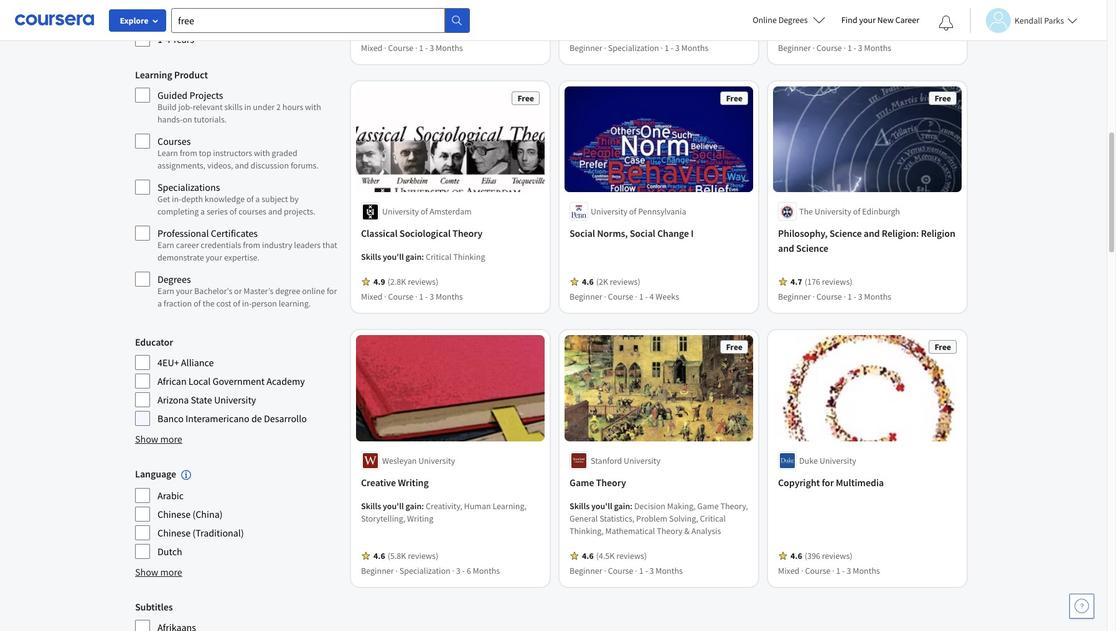Task type: describe. For each thing, give the bounding box(es) containing it.
course for 4.9 (5.5k reviews)
[[388, 42, 413, 53]]

alliance
[[181, 357, 214, 369]]

1-4 years
[[157, 33, 194, 45]]

chinese (china)
[[157, 509, 223, 521]]

- for 4.9 (5.5k reviews)
[[425, 42, 428, 53]]

edinburgh
[[862, 206, 900, 217]]

years
[[172, 33, 194, 45]]

job-
[[178, 101, 193, 113]]

find your new career link
[[835, 12, 926, 28]]

certificates
[[211, 227, 258, 240]]

university up the game theory link
[[624, 455, 660, 467]]

4.8
[[791, 27, 802, 39]]

1 social from the left
[[570, 227, 595, 240]]

african local government academy
[[157, 375, 305, 388]]

beginner · course · 1 - 4 weeks
[[570, 292, 679, 303]]

industry
[[262, 240, 292, 251]]

4.9 for 4.9 (5.5k reviews)
[[373, 27, 385, 39]]

4.6 (5.8k reviews)
[[373, 551, 438, 562]]

build
[[157, 101, 177, 113]]

parks
[[1044, 15, 1064, 26]]

top
[[199, 148, 211, 159]]

banco interamericano de desarrollo
[[157, 413, 307, 425]]

knowledge
[[205, 194, 245, 205]]

you'll up (2.8k
[[383, 252, 404, 263]]

degree
[[275, 286, 300, 297]]

kendall parks
[[1015, 15, 1064, 26]]

social norms, social change i link
[[570, 226, 748, 241]]

african
[[157, 375, 187, 388]]

assignments,
[[157, 160, 205, 171]]

under
[[253, 101, 275, 113]]

creativity,
[[426, 501, 462, 512]]

beginner for 4.6 (4.5k reviews)
[[570, 566, 602, 577]]

skills up the 4.9 (5.5k reviews)
[[361, 2, 381, 14]]

professional certificates
[[157, 227, 258, 240]]

educator
[[135, 336, 173, 349]]

kendall
[[1015, 15, 1042, 26]]

4.7
[[791, 277, 802, 288]]

1 skills you'll gain : critical thinking from the top
[[361, 2, 485, 14]]

discussion
[[251, 160, 289, 171]]

- for 4.6 (396 reviews)
[[842, 566, 845, 577]]

(396
[[805, 551, 820, 562]]

leaders
[[294, 240, 321, 251]]

show more button for dutch
[[135, 565, 182, 580]]

solving,
[[669, 513, 698, 525]]

pennsylvania
[[638, 206, 686, 217]]

0 horizontal spatial science
[[796, 242, 828, 255]]

4.6 for 4.6 (396 reviews)
[[791, 551, 802, 562]]

earn your bachelor's or master's degree online for a fraction of the cost of in-person learning.
[[157, 286, 337, 309]]

show notifications image
[[939, 16, 954, 31]]

mixed for 4.9 (5.5k reviews)
[[361, 42, 382, 53]]

duke
[[799, 455, 818, 467]]

classical sociological theory link
[[361, 226, 540, 241]]

you'll up (5.5k
[[383, 2, 404, 14]]

in- inside earn your bachelor's or master's degree online for a fraction of the cost of in-person learning.
[[242, 298, 252, 309]]

gain down classical sociological theory
[[406, 252, 422, 263]]

from inside learn from top instructors with graded assignments, videos, and discussion forums.
[[180, 148, 197, 159]]

4.6 (4.5k reviews)
[[582, 551, 647, 562]]

What do you want to learn? text field
[[171, 8, 445, 33]]

statistics,
[[600, 513, 634, 525]]

0 vertical spatial 4
[[166, 33, 170, 45]]

months for 4.6 (396 reviews)
[[853, 566, 880, 577]]

4.9 for 4.9 (2.8k reviews)
[[373, 277, 385, 288]]

online
[[753, 14, 777, 26]]

decision
[[634, 501, 665, 512]]

4.7 (176 reviews)
[[791, 277, 852, 288]]

sociological
[[400, 227, 451, 240]]

coursera image
[[15, 10, 94, 30]]

with inside build job-relevant skills in under 2 hours with hands-on tutorials.
[[305, 101, 321, 113]]

: left decision
[[630, 501, 633, 512]]

series
[[207, 206, 228, 217]]

arabic
[[157, 490, 184, 502]]

mixed for 4.6 (396 reviews)
[[778, 566, 799, 577]]

videos,
[[207, 160, 233, 171]]

with inside learn from top instructors with graded assignments, videos, and discussion forums.
[[254, 148, 270, 159]]

wesleyan university
[[382, 455, 455, 467]]

credentials
[[201, 240, 241, 251]]

philosophy, science and religion: religion and science
[[778, 227, 955, 255]]

show for dutch
[[135, 567, 158, 579]]

find
[[841, 14, 857, 26]]

gain up the 4.9 (5.5k reviews)
[[406, 2, 422, 14]]

get
[[157, 194, 170, 205]]

writing inside creative writing link
[[398, 477, 429, 489]]

- for 4.9 (2.8k reviews)
[[425, 292, 428, 303]]

reviews) for (2k reviews)
[[610, 277, 640, 288]]

free for and
[[935, 93, 951, 104]]

show more for dutch
[[135, 567, 182, 579]]

demonstrate
[[157, 252, 204, 263]]

subtitles group
[[135, 600, 339, 632]]

projects
[[189, 89, 223, 101]]

university up norms,
[[591, 206, 627, 217]]

projects.
[[284, 206, 315, 217]]

information about this filter group image
[[181, 471, 191, 481]]

beginner · course · 1 - 3 months for 4.8
[[778, 42, 891, 53]]

in
[[244, 101, 251, 113]]

3-
[[157, 14, 166, 27]]

reviews) for (4.5k reviews)
[[616, 551, 647, 562]]

reviews) for (396 reviews)
[[822, 551, 852, 562]]

2 thinking from the top
[[453, 252, 485, 263]]

your inside earn career credentials from industry leaders that demonstrate your expertise.
[[206, 252, 222, 263]]

free for theory
[[518, 93, 534, 104]]

of left edinburgh
[[853, 206, 860, 217]]

learn from top instructors with graded assignments, videos, and discussion forums.
[[157, 148, 319, 171]]

state
[[191, 394, 212, 406]]

storytelling,
[[361, 513, 405, 525]]

learning.
[[279, 298, 311, 309]]

fraction
[[164, 298, 192, 309]]

critical inside decision making, game theory, general statistics, problem solving, critical thinking, mathematical theory & analysis
[[700, 513, 726, 525]]

making,
[[667, 501, 696, 512]]

cost
[[216, 298, 231, 309]]

on
[[183, 114, 192, 125]]

1 vertical spatial critical
[[426, 252, 452, 263]]

mixed · course · 1 - 3 months for (5.5k
[[361, 42, 463, 53]]

earn for professional certificates
[[157, 240, 174, 251]]

religion:
[[882, 227, 919, 240]]

university right the
[[815, 206, 851, 217]]

course for 4.6 (396 reviews)
[[805, 566, 831, 577]]

learning,
[[493, 501, 527, 512]]

more for dutch
[[160, 567, 182, 579]]

of up sociological
[[421, 206, 428, 217]]

you'll up storytelling,
[[383, 501, 404, 512]]

guided
[[157, 89, 188, 101]]

educator group
[[135, 335, 339, 427]]

academy
[[267, 375, 305, 388]]

guided projects
[[157, 89, 223, 101]]

of up courses
[[246, 194, 254, 205]]

1 horizontal spatial theory
[[596, 477, 626, 489]]

the university of edinburgh
[[799, 206, 900, 217]]

your for bachelor's
[[176, 286, 193, 297]]

free for multimedia
[[935, 342, 951, 353]]

courses
[[239, 206, 266, 217]]

0 horizontal spatial theory
[[453, 227, 483, 240]]

- for 4.6 (5.8k reviews)
[[462, 566, 465, 577]]

skills up general
[[570, 501, 590, 512]]

chinese for chinese (china)
[[157, 509, 191, 521]]

reviews) for (2.8k reviews)
[[408, 277, 438, 288]]

classical
[[361, 227, 398, 240]]

skills down classical
[[361, 252, 381, 263]]

(176
[[805, 277, 820, 288]]

months for 4.6 (4.5k reviews)
[[656, 566, 683, 577]]

interamericano
[[186, 413, 249, 425]]

course for 4.6 (2k reviews)
[[608, 292, 633, 303]]

beginner for 4.6 (5.8k reviews)
[[361, 566, 394, 577]]

norms,
[[597, 227, 628, 240]]

: down classical sociological theory
[[422, 252, 424, 263]]

1 vertical spatial 4
[[650, 292, 654, 303]]

general
[[570, 513, 598, 525]]

the
[[203, 298, 215, 309]]

learning product group
[[135, 67, 339, 315]]

4eu+ alliance
[[157, 357, 214, 369]]

for inside earn your bachelor's or master's degree online for a fraction of the cost of in-person learning.
[[327, 286, 337, 297]]

1 vertical spatial 6
[[467, 566, 471, 577]]

creative writing link
[[361, 475, 540, 490]]

specialization for 3
[[399, 566, 451, 577]]

chinese for chinese (traditional)
[[157, 527, 191, 540]]

specializations
[[157, 181, 220, 194]]

completing
[[157, 206, 199, 217]]

and inside get in-depth knowledge of a subject by completing a series of courses and projects.
[[268, 206, 282, 217]]

0 vertical spatial game
[[570, 477, 594, 489]]



Task type: vqa. For each thing, say whether or not it's contained in the screenshot.


Task type: locate. For each thing, give the bounding box(es) containing it.
(4.5k
[[596, 551, 615, 562]]

game inside decision making, game theory, general statistics, problem solving, critical thinking, mathematical theory & analysis
[[697, 501, 719, 512]]

theory,
[[720, 501, 748, 512]]

of up the social norms, social change i
[[629, 206, 636, 217]]

mixed · course · 1 - 3 months down the 4.9 (5.5k reviews)
[[361, 42, 463, 53]]

0 horizontal spatial in-
[[172, 194, 181, 205]]

0 vertical spatial in-
[[172, 194, 181, 205]]

creative writing
[[361, 477, 429, 489]]

critical up analysis
[[700, 513, 726, 525]]

0 horizontal spatial your
[[176, 286, 193, 297]]

1 vertical spatial show more button
[[135, 565, 182, 580]]

reviews) up beginner · specialization · 3 - 6 months
[[408, 551, 438, 562]]

0 horizontal spatial skills you'll gain :
[[361, 501, 426, 512]]

0 vertical spatial 4.9
[[373, 27, 385, 39]]

4
[[166, 33, 170, 45], [650, 292, 654, 303]]

months for 4.9 (5.5k reviews)
[[436, 42, 463, 53]]

game down stanford
[[570, 477, 594, 489]]

1 horizontal spatial from
[[243, 240, 260, 251]]

0 vertical spatial 6
[[166, 14, 170, 27]]

course down 4.6 (4.5k reviews)
[[608, 566, 633, 577]]

hands-
[[157, 114, 183, 125]]

1 vertical spatial show
[[135, 567, 158, 579]]

2 vertical spatial mixed · course · 1 - 3 months
[[778, 566, 880, 577]]

your inside 'link'
[[859, 14, 876, 26]]

show more button for banco interamericano de desarrollo
[[135, 432, 182, 447]]

(traditional)
[[193, 527, 244, 540]]

beginner · course · 1 - 3 months for 4.7
[[778, 292, 891, 303]]

1 horizontal spatial your
[[206, 252, 222, 263]]

classical sociological theory
[[361, 227, 483, 240]]

1 vertical spatial theory
[[596, 477, 626, 489]]

course down find
[[817, 42, 842, 53]]

0 vertical spatial mixed
[[361, 42, 382, 53]]

your inside earn your bachelor's or master's degree online for a fraction of the cost of in-person learning.
[[176, 286, 193, 297]]

0 horizontal spatial game
[[570, 477, 594, 489]]

and down instructors
[[235, 160, 249, 171]]

1 chinese from the top
[[157, 509, 191, 521]]

show
[[135, 433, 158, 446], [135, 567, 158, 579]]

0 vertical spatial thinking
[[453, 2, 485, 14]]

free
[[518, 93, 534, 104], [726, 93, 743, 104], [935, 93, 951, 104], [726, 342, 743, 353], [935, 342, 951, 353]]

1 vertical spatial a
[[201, 206, 205, 217]]

online
[[302, 286, 325, 297]]

degrees inside popup button
[[779, 14, 808, 26]]

1 4.9 from the top
[[373, 27, 385, 39]]

earn up demonstrate
[[157, 240, 174, 251]]

creativity, human learning, storytelling, writing
[[361, 501, 527, 525]]

reviews)
[[408, 27, 438, 39], [408, 277, 438, 288], [610, 277, 640, 288], [822, 277, 852, 288], [408, 551, 438, 562], [616, 551, 647, 562], [822, 551, 852, 562]]

skills you'll gain : critical thinking down classical sociological theory
[[361, 252, 485, 263]]

2 vertical spatial beginner · course · 1 - 3 months
[[570, 566, 683, 577]]

hours
[[282, 101, 303, 113]]

gain down creative writing
[[406, 501, 422, 512]]

course down (2.8k
[[388, 292, 413, 303]]

0 vertical spatial show
[[135, 433, 158, 446]]

1 vertical spatial mixed
[[361, 292, 382, 303]]

0 horizontal spatial specialization
[[399, 566, 451, 577]]

critical up the 4.9 (5.5k reviews)
[[426, 2, 452, 14]]

2 vertical spatial critical
[[700, 513, 726, 525]]

game up analysis
[[697, 501, 719, 512]]

amsterdam
[[430, 206, 472, 217]]

earn career credentials from industry leaders that demonstrate your expertise.
[[157, 240, 337, 263]]

0 vertical spatial more
[[160, 433, 182, 446]]

4.6 left (4.5k
[[582, 551, 594, 562]]

university up copyright for multimedia
[[820, 455, 856, 467]]

: left creativity,
[[422, 501, 424, 512]]

for down duke university
[[822, 477, 834, 489]]

0 vertical spatial writing
[[398, 477, 429, 489]]

1 for 4.6 (396 reviews)
[[836, 566, 841, 577]]

with right hours
[[305, 101, 321, 113]]

skills you'll gain : for theory
[[570, 501, 634, 512]]

more down banco
[[160, 433, 182, 446]]

a up courses
[[255, 194, 260, 205]]

master's
[[244, 286, 274, 297]]

stanford
[[591, 455, 622, 467]]

learning
[[135, 68, 172, 81]]

1 horizontal spatial social
[[630, 227, 655, 240]]

2 skills you'll gain : from the left
[[570, 501, 634, 512]]

- for 4.7 (176 reviews)
[[854, 292, 856, 303]]

find your new career
[[841, 14, 919, 26]]

government
[[213, 375, 265, 388]]

mixed down the 4.9 (5.5k reviews)
[[361, 42, 382, 53]]

1 vertical spatial show more
[[135, 567, 182, 579]]

1 earn from the top
[[157, 240, 174, 251]]

reviews) for (176 reviews)
[[822, 277, 852, 288]]

1-
[[157, 33, 166, 45]]

social down 'university of pennsylvania'
[[630, 227, 655, 240]]

2 vertical spatial theory
[[657, 526, 683, 537]]

2 more from the top
[[160, 567, 182, 579]]

1 horizontal spatial game
[[697, 501, 719, 512]]

-
[[425, 42, 428, 53], [671, 42, 673, 53], [854, 42, 856, 53], [425, 292, 428, 303], [645, 292, 648, 303], [854, 292, 856, 303], [462, 566, 465, 577], [645, 566, 648, 577], [842, 566, 845, 577]]

1 vertical spatial for
[[822, 477, 834, 489]]

and down philosophy,
[[778, 242, 794, 255]]

product
[[174, 68, 208, 81]]

1 vertical spatial your
[[206, 252, 222, 263]]

0 vertical spatial a
[[255, 194, 260, 205]]

tutorials.
[[194, 114, 227, 125]]

4.9 (2.8k reviews)
[[373, 277, 438, 288]]

None search field
[[171, 8, 470, 33]]

your right find
[[859, 14, 876, 26]]

1 for 4.6 (4.5k reviews)
[[639, 566, 643, 577]]

social norms, social change i
[[570, 227, 694, 240]]

critical down classical sociological theory link
[[426, 252, 452, 263]]

0 horizontal spatial 6
[[166, 14, 170, 27]]

4 left weeks
[[650, 292, 654, 303]]

1 show more from the top
[[135, 433, 182, 446]]

4.6 left (396
[[791, 551, 802, 562]]

degrees inside learning product group
[[157, 273, 191, 286]]

months for 4.6 (5.8k reviews)
[[473, 566, 500, 577]]

months for 4.7 (176 reviews)
[[864, 292, 891, 303]]

4.6 left (2k
[[582, 277, 594, 288]]

(2k
[[596, 277, 608, 288]]

2 vertical spatial a
[[157, 298, 162, 309]]

specialization for 1
[[608, 42, 659, 53]]

3
[[430, 42, 434, 53], [675, 42, 680, 53], [858, 42, 862, 53], [430, 292, 434, 303], [858, 292, 862, 303], [456, 566, 461, 577], [650, 566, 654, 577], [847, 566, 851, 577]]

reviews) for (5.8k reviews)
[[408, 551, 438, 562]]

1 vertical spatial writing
[[407, 513, 433, 525]]

mixed · course · 1 - 3 months for (2.8k
[[361, 292, 463, 303]]

1 horizontal spatial skills you'll gain :
[[570, 501, 634, 512]]

0 vertical spatial chinese
[[157, 509, 191, 521]]

2 show from the top
[[135, 567, 158, 579]]

for right online
[[327, 286, 337, 297]]

in- up completing
[[172, 194, 181, 205]]

by
[[290, 194, 299, 205]]

1 horizontal spatial in-
[[242, 298, 252, 309]]

reviews) right (396
[[822, 551, 852, 562]]

reviews) right (5.5k
[[408, 27, 438, 39]]

copyright
[[778, 477, 820, 489]]

show more down dutch
[[135, 567, 182, 579]]

skills you'll gain : up "statistics,"
[[570, 501, 634, 512]]

4.6 (2k reviews)
[[582, 277, 640, 288]]

chinese up dutch
[[157, 527, 191, 540]]

3-6 months
[[157, 14, 204, 27]]

reviews) up beginner · course · 1 - 4 weeks
[[610, 277, 640, 288]]

game theory link
[[570, 475, 748, 490]]

writing down creativity,
[[407, 513, 433, 525]]

show more for banco interamericano de desarrollo
[[135, 433, 182, 446]]

beginner · course · 1 - 3 months down the 4.7 (176 reviews)
[[778, 292, 891, 303]]

and down edinburgh
[[864, 227, 880, 240]]

theory down "amsterdam"
[[453, 227, 483, 240]]

1 vertical spatial more
[[160, 567, 182, 579]]

get in-depth knowledge of a subject by completing a series of courses and projects.
[[157, 194, 315, 217]]

reviews) right (176
[[822, 277, 852, 288]]

1 horizontal spatial for
[[822, 477, 834, 489]]

show down dutch
[[135, 567, 158, 579]]

university up banco interamericano de desarrollo
[[214, 394, 256, 406]]

1 thinking from the top
[[453, 2, 485, 14]]

course for 4.9 (2.8k reviews)
[[388, 292, 413, 303]]

university up classical sociological theory
[[382, 206, 419, 217]]

of down 'knowledge'
[[229, 206, 237, 217]]

1 horizontal spatial science
[[830, 227, 862, 240]]

skills
[[224, 101, 243, 113]]

skills
[[361, 2, 381, 14], [361, 252, 381, 263], [361, 501, 381, 512], [570, 501, 590, 512]]

person
[[252, 298, 277, 309]]

earn for degrees
[[157, 286, 174, 297]]

mathematical
[[605, 526, 655, 537]]

skills you'll gain : critical thinking up the 4.9 (5.5k reviews)
[[361, 2, 485, 14]]

1 for 4.7 (176 reviews)
[[848, 292, 852, 303]]

0 vertical spatial skills you'll gain : critical thinking
[[361, 2, 485, 14]]

1 vertical spatial mixed · course · 1 - 3 months
[[361, 292, 463, 303]]

show for banco interamericano de desarrollo
[[135, 433, 158, 446]]

course down 4.6 (396 reviews)
[[805, 566, 831, 577]]

0 horizontal spatial for
[[327, 286, 337, 297]]

beginner · course · 1 - 3 months
[[778, 42, 891, 53], [778, 292, 891, 303], [570, 566, 683, 577]]

2 skills you'll gain : critical thinking from the top
[[361, 252, 485, 263]]

1 vertical spatial beginner · course · 1 - 3 months
[[778, 292, 891, 303]]

1 vertical spatial thinking
[[453, 252, 485, 263]]

0 horizontal spatial degrees
[[157, 273, 191, 286]]

and inside learn from top instructors with graded assignments, videos, and discussion forums.
[[235, 160, 249, 171]]

language group
[[135, 467, 339, 560]]

beginner · course · 1 - 3 months for 4.6
[[570, 566, 683, 577]]

0 vertical spatial specialization
[[608, 42, 659, 53]]

4eu+
[[157, 357, 179, 369]]

show more
[[135, 433, 182, 446], [135, 567, 182, 579]]

0 horizontal spatial social
[[570, 227, 595, 240]]

- for 4.6 (2k reviews)
[[645, 292, 648, 303]]

from inside earn career credentials from industry leaders that demonstrate your expertise.
[[243, 240, 260, 251]]

1 vertical spatial 4.9
[[373, 277, 385, 288]]

0 vertical spatial degrees
[[779, 14, 808, 26]]

critical
[[426, 2, 452, 14], [426, 252, 452, 263], [700, 513, 726, 525]]

0 vertical spatial earn
[[157, 240, 174, 251]]

gain up "statistics,"
[[614, 501, 630, 512]]

beginner · course · 1 - 3 months down find
[[778, 42, 891, 53]]

degrees up 4.8
[[779, 14, 808, 26]]

of down or
[[233, 298, 240, 309]]

mixed · course · 1 - 3 months down 4.6 (396 reviews)
[[778, 566, 880, 577]]

beginner · specialization · 1 - 3 months
[[570, 42, 708, 53]]

2 show more from the top
[[135, 567, 182, 579]]

writing inside the 'creativity, human learning, storytelling, writing'
[[407, 513, 433, 525]]

science
[[830, 227, 862, 240], [796, 242, 828, 255]]

your
[[859, 14, 876, 26], [206, 252, 222, 263], [176, 286, 193, 297]]

thinking
[[453, 2, 485, 14], [453, 252, 485, 263]]

more for banco interamericano de desarrollo
[[160, 433, 182, 446]]

0 vertical spatial with
[[305, 101, 321, 113]]

university of pennsylvania
[[591, 206, 686, 217]]

skills you'll gain : up storytelling,
[[361, 501, 426, 512]]

1 vertical spatial science
[[796, 242, 828, 255]]

6
[[166, 14, 170, 27], [467, 566, 471, 577]]

2 chinese from the top
[[157, 527, 191, 540]]

from up assignments,
[[180, 148, 197, 159]]

university
[[382, 206, 419, 217], [591, 206, 627, 217], [815, 206, 851, 217], [214, 394, 256, 406], [418, 455, 455, 467], [624, 455, 660, 467], [820, 455, 856, 467]]

reviews) right (2.8k
[[408, 277, 438, 288]]

0 vertical spatial critical
[[426, 2, 452, 14]]

4 left years
[[166, 33, 170, 45]]

with
[[305, 101, 321, 113], [254, 148, 270, 159]]

course down (5.5k
[[388, 42, 413, 53]]

skills you'll gain : for writing
[[361, 501, 426, 512]]

4.9 (5.5k reviews)
[[373, 27, 438, 39]]

beginner for 4.6 (2k reviews)
[[570, 292, 602, 303]]

1 for 4.9 (2.8k reviews)
[[419, 292, 423, 303]]

mixed for 4.9 (2.8k reviews)
[[361, 292, 382, 303]]

forums.
[[291, 160, 319, 171]]

1 horizontal spatial a
[[201, 206, 205, 217]]

1 more from the top
[[160, 433, 182, 446]]

1 vertical spatial chinese
[[157, 527, 191, 540]]

course for 4.6 (4.5k reviews)
[[608, 566, 633, 577]]

of
[[246, 194, 254, 205], [229, 206, 237, 217], [421, 206, 428, 217], [629, 206, 636, 217], [853, 206, 860, 217], [194, 298, 201, 309], [233, 298, 240, 309]]

of left the
[[194, 298, 201, 309]]

theory left &
[[657, 526, 683, 537]]

1 vertical spatial skills you'll gain : critical thinking
[[361, 252, 485, 263]]

months for 4.9 (2.8k reviews)
[[436, 292, 463, 303]]

0 vertical spatial show more
[[135, 433, 182, 446]]

2 horizontal spatial your
[[859, 14, 876, 26]]

1 show from the top
[[135, 433, 158, 446]]

a left series
[[201, 206, 205, 217]]

de
[[251, 413, 262, 425]]

mixed down 4.9 (2.8k reviews)
[[361, 292, 382, 303]]

2 vertical spatial your
[[176, 286, 193, 297]]

0 vertical spatial your
[[859, 14, 876, 26]]

4.6 for 4.6 (5.8k reviews)
[[373, 551, 385, 562]]

theory down stanford
[[596, 477, 626, 489]]

course down the 4.7 (176 reviews)
[[817, 292, 842, 303]]

2 earn from the top
[[157, 286, 174, 297]]

university inside educator group
[[214, 394, 256, 406]]

chinese (traditional)
[[157, 527, 244, 540]]

1 vertical spatial with
[[254, 148, 270, 159]]

reviews) for (5.5k reviews)
[[408, 27, 438, 39]]

(5.8k
[[388, 551, 406, 562]]

0 horizontal spatial 4
[[166, 33, 170, 45]]

a left fraction
[[157, 298, 162, 309]]

earn inside earn your bachelor's or master's degree online for a fraction of the cost of in-person learning.
[[157, 286, 174, 297]]

university up creative writing link
[[418, 455, 455, 467]]

1 show more button from the top
[[135, 432, 182, 447]]

0 vertical spatial show more button
[[135, 432, 182, 447]]

free for social
[[726, 93, 743, 104]]

1 for 4.9 (5.5k reviews)
[[419, 42, 423, 53]]

theory inside decision making, game theory, general statistics, problem solving, critical thinking, mathematical theory & analysis
[[657, 526, 683, 537]]

1 vertical spatial in-
[[242, 298, 252, 309]]

in-
[[172, 194, 181, 205], [242, 298, 252, 309]]

1 skills you'll gain : from the left
[[361, 501, 426, 512]]

mixed down 4.6 (396 reviews)
[[778, 566, 799, 577]]

1 vertical spatial from
[[243, 240, 260, 251]]

your for new
[[859, 14, 876, 26]]

1 vertical spatial specialization
[[399, 566, 451, 577]]

mixed · course · 1 - 3 months down 4.9 (2.8k reviews)
[[361, 292, 463, 303]]

your up fraction
[[176, 286, 193, 297]]

0 vertical spatial from
[[180, 148, 197, 159]]

or
[[234, 286, 242, 297]]

1 horizontal spatial with
[[305, 101, 321, 113]]

(2.8k
[[388, 277, 406, 288]]

university of amsterdam
[[382, 206, 472, 217]]

earn inside earn career credentials from industry leaders that demonstrate your expertise.
[[157, 240, 174, 251]]

: up the 4.9 (5.5k reviews)
[[422, 2, 424, 14]]

2 social from the left
[[630, 227, 655, 240]]

relevant
[[193, 101, 223, 113]]

1 vertical spatial degrees
[[157, 273, 191, 286]]

mixed · course · 1 - 3 months for (396
[[778, 566, 880, 577]]

0 horizontal spatial a
[[157, 298, 162, 309]]

4.9 left (2.8k
[[373, 277, 385, 288]]

2 show more button from the top
[[135, 565, 182, 580]]

0 vertical spatial mixed · course · 1 - 3 months
[[361, 42, 463, 53]]

course for 4.7 (176 reviews)
[[817, 292, 842, 303]]

in- down master's on the top of page
[[242, 298, 252, 309]]

&
[[684, 526, 690, 537]]

1 vertical spatial game
[[697, 501, 719, 512]]

- for 4.6 (4.5k reviews)
[[645, 566, 648, 577]]

2 vertical spatial mixed
[[778, 566, 799, 577]]

you'll up "statistics,"
[[591, 501, 612, 512]]

1 horizontal spatial specialization
[[608, 42, 659, 53]]

more down dutch
[[160, 567, 182, 579]]

bachelor's
[[194, 286, 232, 297]]

0 vertical spatial for
[[327, 286, 337, 297]]

social left norms,
[[570, 227, 595, 240]]

earn up fraction
[[157, 286, 174, 297]]

philosophy, science and religion: religion and science link
[[778, 226, 957, 256]]

course down the 4.6 (2k reviews) at the right top of page
[[608, 292, 633, 303]]

show more button down banco
[[135, 432, 182, 447]]

show more down banco
[[135, 433, 182, 446]]

1 for 4.6 (2k reviews)
[[639, 292, 643, 303]]

2 4.9 from the top
[[373, 277, 385, 288]]

show more button down dutch
[[135, 565, 182, 580]]

beginner for 4.7 (176 reviews)
[[778, 292, 811, 303]]

4.6 left the (5.8k
[[373, 551, 385, 562]]

skills up storytelling,
[[361, 501, 381, 512]]

1 horizontal spatial degrees
[[779, 14, 808, 26]]

0 horizontal spatial from
[[180, 148, 197, 159]]

0 horizontal spatial with
[[254, 148, 270, 159]]

reviews) down "mathematical"
[[616, 551, 647, 562]]

help center image
[[1074, 599, 1089, 614]]

4.6 (396 reviews)
[[791, 551, 852, 562]]

1 horizontal spatial 4
[[650, 292, 654, 303]]

4.6 for 4.6 (2k reviews)
[[582, 277, 594, 288]]

in- inside get in-depth knowledge of a subject by completing a series of courses and projects.
[[172, 194, 181, 205]]

1 vertical spatial earn
[[157, 286, 174, 297]]

0 vertical spatial theory
[[453, 227, 483, 240]]

with up discussion
[[254, 148, 270, 159]]

dutch
[[157, 546, 182, 559]]

1 horizontal spatial 6
[[467, 566, 471, 577]]

2 horizontal spatial theory
[[657, 526, 683, 537]]

0 vertical spatial beginner · course · 1 - 3 months
[[778, 42, 891, 53]]

weeks
[[656, 292, 679, 303]]

4.6 for 4.6 (4.5k reviews)
[[582, 551, 594, 562]]

the
[[799, 206, 813, 217]]

your down credentials
[[206, 252, 222, 263]]

0 vertical spatial science
[[830, 227, 862, 240]]

2 horizontal spatial a
[[255, 194, 260, 205]]

a inside earn your bachelor's or master's degree online for a fraction of the cost of in-person learning.
[[157, 298, 162, 309]]

i
[[691, 227, 694, 240]]

science down philosophy,
[[796, 242, 828, 255]]

writing down wesleyan university
[[398, 477, 429, 489]]



